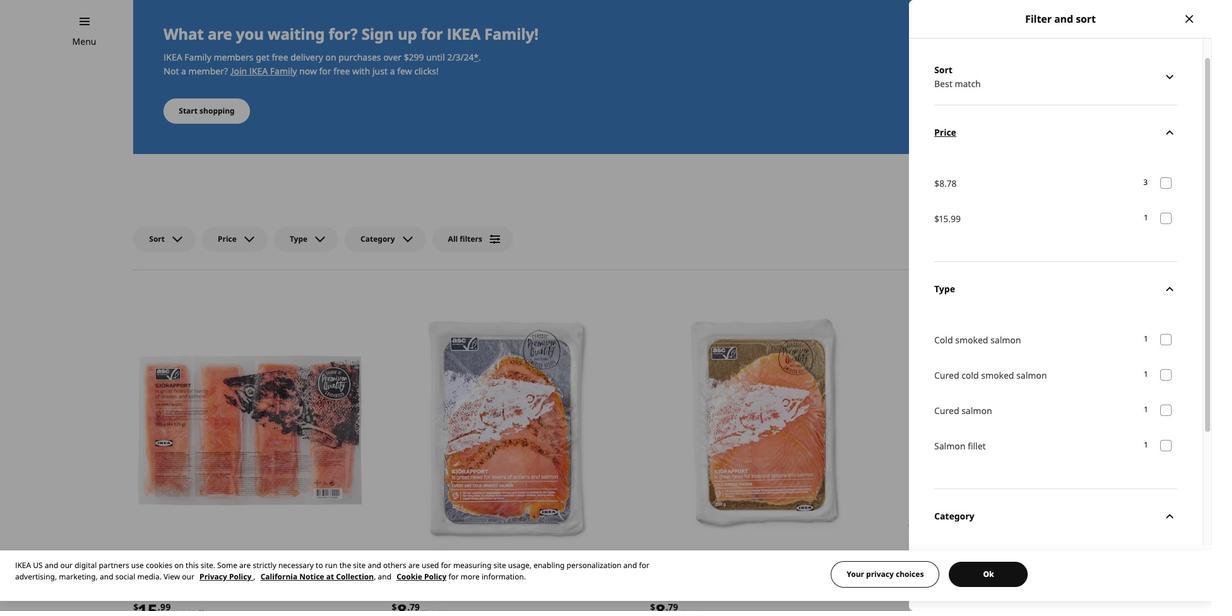 Task type: vqa. For each thing, say whether or not it's contained in the screenshot.
Price in dropdown button
yes



Task type: describe. For each thing, give the bounding box(es) containing it.
1 products element for $15.99
[[1145, 212, 1148, 224]]

up
[[398, 23, 417, 44]]

view inside button
[[976, 572, 1000, 584]]

and inside dialog
[[1055, 12, 1074, 26]]

have
[[934, 516, 954, 528]]

$8.78
[[935, 177, 957, 189]]

category button
[[935, 489, 1178, 544]]

type for type dropdown button
[[935, 283, 956, 295]]

social
[[115, 572, 135, 582]]

1 for $15.99
[[1145, 212, 1148, 223]]

and right us
[[45, 560, 58, 571]]

member?
[[189, 65, 228, 77]]

the
[[340, 560, 351, 571]]

shopping
[[200, 105, 235, 116]]

run
[[325, 560, 338, 571]]

marketing,
[[59, 572, 98, 582]]

*
[[474, 51, 479, 63]]

privacy
[[867, 569, 894, 580]]

0 vertical spatial our
[[60, 560, 73, 571]]

0 horizontal spatial are
[[208, 23, 232, 44]]

price button
[[202, 226, 268, 252]]

cured for cured salmon
[[935, 405, 960, 417]]

3 products element
[[1144, 177, 1148, 189]]

type button
[[935, 261, 1178, 317]]

1 for cured cold smoked salmon
[[1145, 369, 1148, 380]]

2 a from the left
[[390, 65, 395, 77]]

cookie
[[397, 572, 423, 582]]

use
[[131, 560, 144, 571]]

join ikea family link
[[230, 65, 297, 77]]

price inside ikea family price sjörapport cured cold smoked salmon
[[438, 555, 457, 566]]

site.
[[201, 560, 215, 571]]

take
[[948, 502, 966, 514]]

menu button
[[72, 35, 96, 49]]

for right personalization
[[639, 560, 650, 571]]

match
[[955, 78, 981, 90]]

at
[[326, 572, 334, 582]]

1 products element for cold smoked salmon
[[1145, 334, 1148, 346]]

your privacy choices
[[847, 569, 924, 580]]

to inside "ikea us and our digital partners use cookies on this site. some are strictly necessary to run the site and others are used for measuring site usage, enabling personalization and for advertising, marketing, and social media. view our"
[[316, 560, 323, 571]]

usage,
[[508, 560, 532, 571]]

strictly
[[253, 560, 277, 571]]

2 , from the left
[[374, 572, 376, 582]]

menu
[[72, 35, 96, 47]]

and up privacy policy , california notice at collection , and cookie policy for more information.
[[368, 560, 381, 571]]

cold inside ikea family price sjörapport cured cold smoked salmon
[[419, 583, 437, 595]]

2 horizontal spatial are
[[408, 560, 420, 571]]

sort for sort
[[149, 233, 165, 244]]

1 vertical spatial smoked
[[982, 369, 1015, 381]]

log for log in to take advantage of member discounts. don't have an account yet?
[[909, 502, 925, 514]]

1 site from the left
[[353, 560, 366, 571]]

california
[[261, 572, 298, 582]]

category button
[[345, 226, 426, 252]]

few
[[397, 65, 412, 77]]

2 policy from the left
[[424, 572, 447, 582]]

members
[[214, 51, 254, 63]]

don't
[[909, 516, 931, 528]]

type for type popup button
[[290, 233, 308, 244]]

start shopping
[[179, 105, 235, 116]]

price button
[[935, 105, 1178, 160]]

2 ikea family price from the left
[[651, 555, 716, 566]]

rotate 180 image for category
[[1163, 509, 1178, 524]]

type button
[[274, 226, 339, 252]]

privacy policy , california notice at collection , and cookie policy for more information.
[[200, 572, 526, 582]]

and down 'others'
[[378, 572, 392, 582]]

1 ikea family price from the left
[[133, 555, 198, 566]]

1 for cured salmon
[[1145, 404, 1148, 415]]

log for log in
[[929, 550, 945, 562]]

1 for cold smoked salmon
[[1145, 334, 1148, 344]]

cold smoked salmon
[[935, 334, 1022, 346]]

waiting
[[268, 23, 325, 44]]

family!
[[485, 23, 539, 44]]

clicks!
[[414, 65, 439, 77]]

until
[[427, 51, 445, 63]]

ok
[[984, 569, 995, 580]]

what are you waiting for? sign up for ikea family!
[[164, 23, 539, 44]]

cookie policy link
[[397, 572, 447, 582]]

get
[[256, 51, 270, 63]]

us
[[33, 560, 43, 571]]

choices
[[896, 569, 924, 580]]

collection
[[336, 572, 374, 582]]

1 , from the left
[[254, 572, 256, 582]]

ok button
[[950, 562, 1029, 587]]

best
[[935, 78, 953, 90]]

cookies
[[146, 560, 173, 571]]

just
[[373, 65, 388, 77]]

an
[[956, 516, 966, 528]]

1 products element for salmon fillet
[[1145, 440, 1148, 452]]

don't have an account yet? link
[[909, 515, 1142, 529]]

log in
[[929, 550, 956, 562]]

privacy policy link
[[200, 572, 254, 582]]

category for category dropdown button
[[935, 510, 975, 522]]

of
[[1014, 502, 1022, 514]]

benefit
[[909, 447, 964, 468]]

ikea inside "ikea us and our digital partners use cookies on this site. some are strictly necessary to run the site and others are used for measuring site usage, enabling personalization and for advertising, marketing, and social media. view our"
[[15, 560, 31, 571]]

smoked inside ikea family price sjörapport cured cold smoked salmon
[[439, 583, 472, 595]]

salmon
[[935, 440, 966, 452]]

1 policy from the left
[[229, 572, 252, 582]]

all
[[448, 233, 458, 244]]

in for log in to take advantage of member discounts. don't have an account yet?
[[927, 502, 935, 514]]

over
[[384, 51, 402, 63]]

sort
[[1076, 12, 1097, 26]]

cured cold smoked salmon
[[935, 369, 1048, 381]]

sort button
[[133, 226, 196, 252]]

salmon fillet
[[935, 440, 986, 452]]

more
[[461, 572, 480, 582]]

in for log in
[[948, 550, 956, 562]]

$299
[[404, 51, 424, 63]]

log in to take advantage of member discounts. don't have an account yet?
[[909, 502, 1105, 528]]

0 vertical spatial smoked
[[956, 334, 989, 346]]

purchases
[[339, 51, 381, 63]]

necessary
[[279, 560, 314, 571]]

fillet
[[968, 440, 986, 452]]

rotate 180 image for price
[[1163, 125, 1178, 140]]

ikea inside ikea family price sjörapport cured cold smoked salmon
[[392, 555, 409, 566]]

for inside ikea family members get free delivery on purchases over $299 until 2/3/24 * . not a member? join ikea family now for free with just a few clicks!
[[319, 65, 331, 77]]

view inside "ikea us and our digital partners use cookies on this site. some are strictly necessary to run the site and others are used for measuring site usage, enabling personalization and for advertising, marketing, and social media. view our"
[[164, 572, 180, 582]]

and down partners
[[100, 572, 113, 582]]

$15.99
[[935, 213, 961, 225]]

1 products element for cured salmon
[[1145, 404, 1148, 416]]

sort for sort best match
[[935, 64, 953, 76]]



Task type: locate. For each thing, give the bounding box(es) containing it.
0 horizontal spatial ,
[[254, 572, 256, 582]]

cured for cured cold smoked salmon
[[935, 369, 960, 381]]

in inside 'log in to take advantage of member discounts. don't have an account yet?'
[[927, 502, 935, 514]]

digital
[[75, 560, 97, 571]]

,
[[254, 572, 256, 582], [374, 572, 376, 582]]

your
[[847, 569, 865, 580]]

some
[[217, 560, 237, 571]]

partners
[[99, 560, 129, 571]]

on inside ikea family members get free delivery on purchases over $299 until 2/3/24 * . not a member? join ikea family now for free with just a few clicks!
[[326, 51, 336, 63]]

0 horizontal spatial log
[[909, 502, 925, 514]]

free right the get
[[272, 51, 288, 63]]

are right some
[[239, 560, 251, 571]]

benefit from discounts!
[[909, 447, 1008, 490]]

1 vertical spatial free
[[334, 65, 350, 77]]

1 vertical spatial category
[[935, 510, 975, 522]]

in up don't
[[927, 502, 935, 514]]

0 horizontal spatial price
[[180, 555, 198, 566]]

1 horizontal spatial view
[[976, 572, 1000, 584]]

0 vertical spatial to
[[937, 502, 945, 514]]

4 1 from the top
[[1145, 404, 1148, 415]]

a left few
[[390, 65, 395, 77]]

1 horizontal spatial our
[[182, 572, 195, 582]]

1 horizontal spatial free
[[334, 65, 350, 77]]

price for price popup button
[[218, 233, 237, 244]]

1 vertical spatial on
[[175, 560, 184, 571]]

in
[[927, 502, 935, 514], [948, 550, 956, 562]]

you
[[236, 23, 264, 44]]

1 sjörapport from the left
[[133, 570, 190, 582]]

1 for salmon fillet
[[1145, 440, 1148, 451]]

1 vertical spatial to
[[316, 560, 323, 571]]

0 vertical spatial in
[[927, 502, 935, 514]]

1 vertical spatial log
[[929, 550, 945, 562]]

ikea
[[447, 23, 481, 44], [164, 51, 182, 63], [249, 65, 268, 77], [133, 555, 150, 566], [392, 555, 409, 566], [651, 555, 668, 566], [15, 560, 31, 571]]

sjörapport inside ikea family price sjörapport cured cold smoked salmon
[[392, 570, 449, 582]]

cold
[[962, 369, 979, 381], [419, 583, 437, 595]]

not
[[164, 65, 179, 77]]

salmon inside ikea family price sjörapport cured cold smoked salmon
[[474, 583, 505, 595]]

1 horizontal spatial a
[[390, 65, 395, 77]]

personalization
[[567, 560, 622, 571]]

price inside price dropdown button
[[935, 126, 957, 138]]

1 horizontal spatial policy
[[424, 572, 447, 582]]

2 vertical spatial cured
[[392, 583, 417, 595]]

to up california notice at collection link
[[316, 560, 323, 571]]

and
[[1055, 12, 1074, 26], [45, 560, 58, 571], [368, 560, 381, 571], [624, 560, 637, 571], [100, 572, 113, 582], [378, 572, 392, 582]]

on right delivery
[[326, 51, 336, 63]]

yet?
[[1004, 516, 1020, 528]]

cold down the cookie policy link
[[419, 583, 437, 595]]

price for price dropdown button
[[935, 126, 957, 138]]

0 vertical spatial on
[[326, 51, 336, 63]]

1 vertical spatial price
[[218, 233, 237, 244]]

filter and sort
[[1026, 12, 1097, 26]]

member
[[1025, 502, 1060, 514]]

smoked down more
[[439, 583, 472, 595]]

1 horizontal spatial are
[[239, 560, 251, 571]]

2 sjörapport from the left
[[392, 570, 449, 582]]

others
[[383, 560, 407, 571]]

log
[[909, 502, 925, 514], [929, 550, 945, 562]]

media.
[[137, 572, 162, 582]]

1 vertical spatial cold
[[419, 583, 437, 595]]

ikea family members get free delivery on purchases over $299 until 2/3/24 * . not a member? join ikea family now for free with just a few clicks!
[[164, 51, 481, 77]]

1 1 products element from the top
[[1145, 212, 1148, 224]]

california notice at collection link
[[261, 572, 374, 582]]

0 horizontal spatial view
[[164, 572, 180, 582]]

3 sjörapport from the left
[[651, 570, 708, 582]]

smoked
[[956, 334, 989, 346], [982, 369, 1015, 381], [439, 583, 472, 595]]

to inside 'log in to take advantage of member discounts. don't have an account yet?'
[[937, 502, 945, 514]]

1 vertical spatial our
[[182, 572, 195, 582]]

free left with
[[334, 65, 350, 77]]

1 horizontal spatial price
[[438, 555, 457, 566]]

rotate 180 image
[[1163, 125, 1178, 140], [1163, 509, 1178, 524]]

0 vertical spatial free
[[272, 51, 288, 63]]

price inside price popup button
[[218, 233, 237, 244]]

0 horizontal spatial our
[[60, 560, 73, 571]]

3
[[1144, 177, 1148, 188]]

, down strictly
[[254, 572, 256, 582]]

0 vertical spatial sort
[[935, 64, 953, 76]]

0 horizontal spatial a
[[181, 65, 186, 77]]

1 products element for cured cold smoked salmon
[[1145, 369, 1148, 381]]

log down have
[[929, 550, 945, 562]]

for up until
[[421, 23, 443, 44]]

0 vertical spatial type
[[290, 233, 308, 244]]

3 price from the left
[[697, 555, 716, 566]]

category for category popup button
[[361, 233, 395, 244]]

0 horizontal spatial site
[[353, 560, 366, 571]]

0 horizontal spatial sjörapport
[[133, 570, 190, 582]]

family inside ikea family price sjörapport cured cold smoked salmon
[[411, 555, 436, 566]]

5 1 from the top
[[1145, 440, 1148, 451]]

family
[[185, 51, 212, 63], [270, 65, 297, 77], [152, 555, 178, 566], [411, 555, 436, 566], [670, 555, 695, 566]]

0 horizontal spatial on
[[175, 560, 184, 571]]

on left this
[[175, 560, 184, 571]]

from
[[968, 447, 1004, 468]]

our up marketing,
[[60, 560, 73, 571]]

1 vertical spatial sort
[[149, 233, 165, 244]]

0 horizontal spatial ikea family price
[[133, 555, 198, 566]]

3 1 from the top
[[1145, 369, 1148, 380]]

0 vertical spatial cured
[[935, 369, 960, 381]]

site
[[353, 560, 366, 571], [494, 560, 506, 571]]

1 horizontal spatial sort
[[935, 64, 953, 76]]

2 1 from the top
[[1145, 334, 1148, 344]]

* link
[[474, 51, 479, 63]]

1 rotate 180 image from the top
[[1163, 125, 1178, 140]]

2 1 products element from the top
[[1145, 334, 1148, 346]]

2 vertical spatial smoked
[[439, 583, 472, 595]]

our
[[60, 560, 73, 571], [182, 572, 195, 582]]

cured up the salmon
[[935, 405, 960, 417]]

all filters button
[[432, 226, 514, 252]]

cured inside ikea family price sjörapport cured cold smoked salmon
[[392, 583, 417, 595]]

discounts!
[[909, 469, 986, 490]]

a
[[181, 65, 186, 77], [390, 65, 395, 77]]

1 horizontal spatial to
[[937, 502, 945, 514]]

1 horizontal spatial ,
[[374, 572, 376, 582]]

0 horizontal spatial price
[[218, 233, 237, 244]]

0 horizontal spatial free
[[272, 51, 288, 63]]

0 horizontal spatial to
[[316, 560, 323, 571]]

are up members
[[208, 23, 232, 44]]

a right not
[[181, 65, 186, 77]]

for right 'now'
[[319, 65, 331, 77]]

0 horizontal spatial sort
[[149, 233, 165, 244]]

delivery
[[291, 51, 323, 63]]

view
[[164, 572, 180, 582], [976, 572, 1000, 584]]

and left sort
[[1055, 12, 1074, 26]]

sign
[[362, 23, 394, 44]]

rotate 180 image inside price dropdown button
[[1163, 125, 1178, 140]]

cured down cold
[[935, 369, 960, 381]]

in inside button
[[948, 550, 956, 562]]

1 products element
[[1145, 212, 1148, 224], [1145, 334, 1148, 346], [1145, 369, 1148, 381], [1145, 404, 1148, 416], [1145, 440, 1148, 452]]

log in button
[[909, 539, 976, 574]]

1 horizontal spatial on
[[326, 51, 336, 63]]

0 vertical spatial log
[[909, 502, 925, 514]]

policy down 'used'
[[424, 572, 447, 582]]

policy
[[229, 572, 252, 582], [424, 572, 447, 582]]

0 horizontal spatial type
[[290, 233, 308, 244]]

rotate 180 image
[[1163, 282, 1178, 297]]

2 site from the left
[[494, 560, 506, 571]]

what
[[164, 23, 204, 44]]

category inside popup button
[[361, 233, 395, 244]]

smoked right cold
[[956, 334, 989, 346]]

2 horizontal spatial price
[[697, 555, 716, 566]]

1 1 from the top
[[1145, 212, 1148, 223]]

, left cookie
[[374, 572, 376, 582]]

are
[[208, 23, 232, 44], [239, 560, 251, 571], [408, 560, 420, 571]]

sort inside sort best match
[[935, 64, 953, 76]]

1 vertical spatial cured
[[935, 405, 960, 417]]

3 1 products element from the top
[[1145, 369, 1148, 381]]

our down this
[[182, 572, 195, 582]]

0 horizontal spatial category
[[361, 233, 395, 244]]

log inside 'log in to take advantage of member discounts. don't have an account yet?'
[[909, 502, 925, 514]]

1 horizontal spatial in
[[948, 550, 956, 562]]

now
[[299, 65, 317, 77]]

for right 'used'
[[441, 560, 451, 571]]

0 horizontal spatial in
[[927, 502, 935, 514]]

2 price from the left
[[438, 555, 457, 566]]

.
[[479, 51, 481, 63]]

1 horizontal spatial category
[[935, 510, 975, 522]]

are up cookie
[[408, 560, 420, 571]]

1 horizontal spatial cold
[[962, 369, 979, 381]]

advantage
[[968, 502, 1012, 514]]

log up don't
[[909, 502, 925, 514]]

site up privacy policy , california notice at collection , and cookie policy for more information.
[[353, 560, 366, 571]]

1 horizontal spatial price
[[935, 126, 957, 138]]

price down best
[[935, 126, 957, 138]]

for left more
[[449, 572, 459, 582]]

to up have
[[937, 502, 945, 514]]

1 vertical spatial type
[[935, 283, 956, 295]]

5 1 products element from the top
[[1145, 440, 1148, 452]]

1 price from the left
[[180, 555, 198, 566]]

and right personalization
[[624, 560, 637, 571]]

cured salmon
[[935, 405, 993, 417]]

for
[[421, 23, 443, 44], [319, 65, 331, 77], [441, 560, 451, 571], [639, 560, 650, 571], [449, 572, 459, 582]]

smoked down cold smoked salmon on the right of the page
[[982, 369, 1015, 381]]

type inside dropdown button
[[935, 283, 956, 295]]

1 horizontal spatial site
[[494, 560, 506, 571]]

1 vertical spatial rotate 180 image
[[1163, 509, 1178, 524]]

1
[[1145, 212, 1148, 223], [1145, 334, 1148, 344], [1145, 369, 1148, 380], [1145, 404, 1148, 415], [1145, 440, 1148, 451]]

4 1 products element from the top
[[1145, 404, 1148, 416]]

price right sort popup button
[[218, 233, 237, 244]]

0 vertical spatial rotate 180 image
[[1163, 125, 1178, 140]]

1 horizontal spatial log
[[929, 550, 945, 562]]

type inside popup button
[[290, 233, 308, 244]]

0 horizontal spatial cold
[[419, 583, 437, 595]]

log inside button
[[929, 550, 945, 562]]

in down have
[[948, 550, 956, 562]]

account
[[969, 516, 1002, 528]]

start
[[179, 105, 198, 116]]

sort inside popup button
[[149, 233, 165, 244]]

1 vertical spatial in
[[948, 550, 956, 562]]

cold up cured salmon
[[962, 369, 979, 381]]

0 horizontal spatial policy
[[229, 572, 252, 582]]

0 vertical spatial cold
[[962, 369, 979, 381]]

2/3/24
[[448, 51, 474, 63]]

information.
[[482, 572, 526, 582]]

used
[[422, 560, 439, 571]]

1 horizontal spatial type
[[935, 283, 956, 295]]

1 horizontal spatial sjörapport
[[392, 570, 449, 582]]

ikea family price sjörapport cured cold smoked salmon
[[392, 555, 505, 595]]

site up information.
[[494, 560, 506, 571]]

sort
[[935, 64, 953, 76], [149, 233, 165, 244]]

policy down some
[[229, 572, 252, 582]]

on inside "ikea us and our digital partners use cookies on this site. some are strictly necessary to run the site and others are used for measuring site usage, enabling personalization and for advertising, marketing, and social media. view our"
[[175, 560, 184, 571]]

discounts.
[[1063, 502, 1105, 514]]

1 horizontal spatial ikea family price
[[651, 555, 716, 566]]

with
[[352, 65, 370, 77]]

0 vertical spatial price
[[935, 126, 957, 138]]

0 vertical spatial category
[[361, 233, 395, 244]]

1 a from the left
[[181, 65, 186, 77]]

cured down cookie
[[392, 583, 417, 595]]

advertising,
[[15, 572, 57, 582]]

category inside dropdown button
[[935, 510, 975, 522]]

category
[[361, 233, 395, 244], [935, 510, 975, 522]]

cold inside sort and filter dialog
[[962, 369, 979, 381]]

for?
[[329, 23, 358, 44]]

2 rotate 180 image from the top
[[1163, 509, 1178, 524]]

rotate 180 image inside category dropdown button
[[1163, 509, 1178, 524]]

sort and filter dialog
[[910, 0, 1213, 611]]

filters
[[460, 233, 483, 244]]

privacy
[[200, 572, 227, 582]]

2 horizontal spatial sjörapport
[[651, 570, 708, 582]]

notice
[[300, 572, 324, 582]]



